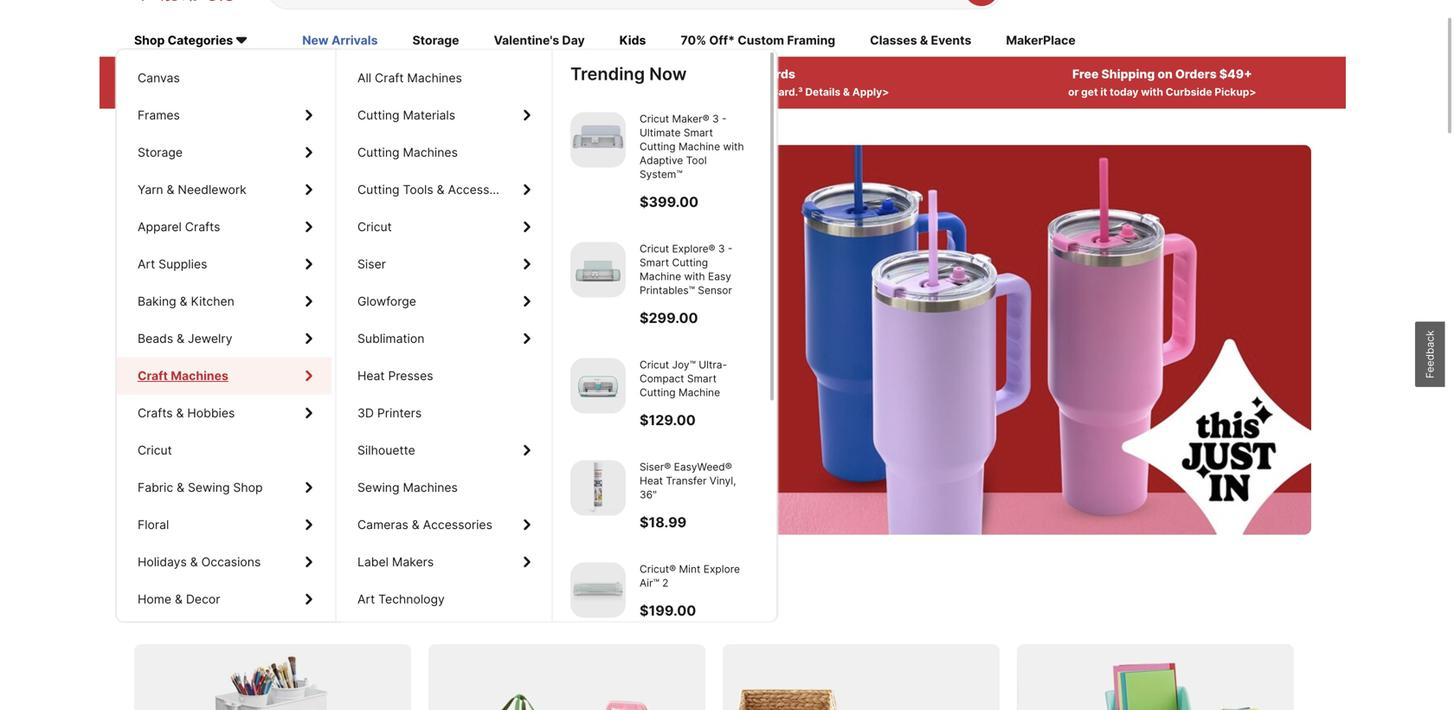 Task type: describe. For each thing, give the bounding box(es) containing it.
your down under
[[278, 351, 323, 377]]

holidays & occasions for storage
[[138, 555, 261, 569]]

sewing for new arrivals
[[188, 480, 230, 495]]

holidays & occasions link for new arrivals
[[117, 543, 332, 581]]

$49+
[[1220, 67, 1253, 82]]

home for storage
[[138, 592, 171, 607]]

cricut inside cricut explore® 3 - smart cutting machine with easy printables™ sensor
[[640, 242, 669, 255]]

craft machines link for 70% off* custom framing
[[117, 357, 332, 394]]

home & decor link for 70% off* custom framing
[[117, 581, 332, 618]]

shop tumblers
[[190, 412, 275, 427]]

smart for $129.00
[[687, 372, 717, 385]]

floral link for shop categories
[[117, 506, 332, 543]]

occasions for 70% off* custom framing
[[201, 555, 261, 569]]

day
[[562, 33, 585, 48]]

customize your tumbler to match your style.
[[169, 351, 607, 377]]

valentine's
[[494, 33, 560, 48]]

cutting machines link
[[337, 134, 550, 171]]

to
[[411, 351, 431, 377]]

apparel crafts for kids
[[138, 220, 220, 234]]

beads & jewelry link for kids
[[117, 320, 332, 357]]

machines for craft machines 'link' for new arrivals
[[170, 368, 225, 383]]

siser® easyweed® heat transfer vinyl, 36"
[[640, 461, 736, 501]]

holidays & occasions for shop categories
[[138, 555, 261, 569]]

craft machines link for storage
[[117, 357, 332, 394]]

& inside cutting tools & accessories link
[[437, 182, 445, 197]]

needlework for shop categories
[[178, 182, 247, 197]]

free
[[1073, 67, 1099, 82]]

home & decor for shop categories
[[138, 592, 220, 607]]

1 vertical spatial on
[[188, 595, 214, 621]]

crafts & hobbies link for 70% off* custom framing
[[117, 394, 332, 432]]

for inside get your tumbler here ... for under $20!
[[169, 286, 225, 339]]

easy
[[708, 270, 732, 283]]

valentine's day
[[494, 33, 585, 48]]

3 for $299.00
[[719, 242, 725, 255]]

label
[[358, 555, 389, 569]]

joy™
[[672, 358, 696, 371]]

home & decor link for kids
[[117, 581, 332, 618]]

beads & jewelry link for shop categories
[[117, 320, 332, 357]]

shop for valentine's day
[[233, 480, 263, 495]]

blue, pink, and purple tumblers on red background image
[[134, 145, 1312, 535]]

makers
[[392, 555, 434, 569]]

tools
[[403, 182, 434, 197]]

new
[[302, 33, 329, 48]]

storage link for 70% off* custom framing
[[117, 134, 332, 171]]

credit
[[737, 86, 769, 98]]

storage for valentine's day
[[138, 145, 183, 160]]

cutting materials link
[[337, 97, 550, 134]]

decor for shop categories
[[186, 592, 220, 607]]

cameras & accessories
[[358, 517, 493, 532]]

price
[[308, 67, 339, 82]]

storage for storage
[[138, 145, 183, 160]]

shop for classes & events
[[233, 480, 263, 495]]

frames for storage
[[138, 108, 180, 123]]

glowforge link
[[337, 283, 550, 320]]

beads & jewelry link for new arrivals
[[117, 320, 332, 357]]

occasions for storage
[[201, 555, 261, 569]]

all craft machines
[[358, 71, 462, 85]]

holidays & occasions link for storage
[[117, 543, 332, 581]]

system™
[[640, 168, 683, 181]]

36"
[[640, 488, 657, 501]]

heat inside 'link'
[[358, 368, 385, 383]]

customize
[[169, 351, 273, 377]]

3d printers
[[358, 406, 422, 420]]

holiday storage containers image
[[429, 644, 706, 710]]

framing
[[787, 33, 836, 48]]

custom
[[738, 33, 785, 48]]

arrivals
[[332, 33, 378, 48]]

floral link for kids
[[117, 506, 332, 543]]

craft for valentine's day
[[138, 368, 167, 383]]

cutting tools & accessories
[[358, 182, 518, 197]]

explore
[[704, 563, 740, 575]]

maker®
[[672, 113, 710, 125]]

rewards
[[743, 67, 796, 82]]

cutting left tools
[[358, 182, 400, 197]]

holidays & occasions link for 70% off* custom framing
[[117, 543, 332, 581]]

cameras
[[358, 517, 409, 532]]

glowforge
[[358, 294, 416, 309]]

cricut® mint explore air™ 2
[[640, 563, 740, 589]]

explore®
[[672, 242, 716, 255]]

ultimate
[[640, 126, 681, 139]]

your inside get your tumbler here ... for under $20!
[[251, 237, 340, 290]]

cutting inside cricut explore® 3 - smart cutting machine with easy printables™ sensor
[[672, 256, 708, 269]]

sensor
[[698, 284, 732, 297]]

floral for shop categories
[[138, 517, 169, 532]]

events
[[931, 33, 972, 48]]

baking for shop categories
[[138, 294, 176, 309]]

canvas for valentine's day
[[138, 71, 180, 85]]

in
[[730, 67, 741, 82]]

machines for kids's craft machines 'link'
[[170, 368, 225, 383]]

home & decor for valentine's day
[[138, 592, 220, 607]]

& inside classes & events link
[[920, 33, 928, 48]]

...
[[615, 237, 655, 290]]

craft machines for classes & events
[[138, 368, 225, 383]]

get
[[169, 237, 241, 290]]

fabric & sewing shop link for kids
[[117, 469, 332, 506]]

holidays for 70% off* custom framing
[[138, 555, 187, 569]]

save
[[134, 595, 184, 621]]

canvas for kids
[[138, 71, 180, 85]]

fabric & sewing shop link for storage
[[117, 469, 332, 506]]

daily23us.
[[246, 86, 306, 98]]

art supplies for valentine's day
[[138, 257, 207, 271]]

smart inside cricut maker® 3 - ultimate smart cutting machine with adaptive tool system™
[[684, 126, 713, 139]]

cricut explore® 3 - smart cutting machine with easy printables™ sensor
[[640, 242, 733, 297]]

apparel crafts for shop categories
[[138, 220, 220, 234]]

shop categories
[[134, 33, 233, 48]]

art for 70% off* custom framing
[[138, 257, 155, 271]]

siser link
[[337, 245, 550, 283]]

fabric & sewing shop for kids
[[138, 480, 263, 495]]

baking & kitchen link for 70% off* custom framing
[[117, 283, 332, 320]]

creative
[[219, 595, 302, 621]]

apparel crafts for classes & events
[[138, 220, 220, 234]]

frames for classes & events
[[138, 108, 180, 123]]

cricut link for valentine's day
[[117, 432, 332, 469]]

tumbler for to
[[328, 351, 406, 377]]

it
[[1101, 86, 1108, 98]]

three water hyacinth baskets in white, brown and tan image
[[723, 644, 1000, 710]]

silhouette
[[358, 443, 415, 458]]

decor for valentine's day
[[186, 592, 220, 607]]

classes
[[870, 33, 917, 48]]

printers
[[377, 406, 422, 420]]

get your tumbler here ... for under $20!
[[169, 237, 655, 339]]

when
[[584, 86, 612, 98]]

cricut®
[[640, 563, 676, 575]]

match
[[436, 351, 498, 377]]

3d printers link
[[337, 394, 550, 432]]

shop for storage
[[233, 480, 263, 495]]

floral for valentine's day
[[138, 517, 169, 532]]

beads for valentine's day
[[138, 331, 173, 346]]

baking & kitchen for classes & events
[[138, 294, 235, 309]]

on inside free shipping on orders $49+ or get it today with curbside pickup>
[[1158, 67, 1173, 82]]

holidays & occasions for classes & events
[[138, 555, 261, 569]]

storage link for storage
[[117, 134, 332, 171]]

3d
[[358, 406, 374, 420]]

yarn for new arrivals
[[138, 182, 163, 197]]

off*
[[709, 33, 735, 48]]

new arrivals
[[302, 33, 378, 48]]

frames for shop categories
[[138, 108, 180, 123]]

silhouette link
[[337, 432, 550, 469]]

home & decor link for storage
[[117, 581, 332, 618]]

apparel crafts for 70% off* custom framing
[[138, 220, 220, 234]]

floral for 70% off* custom framing
[[138, 517, 169, 532]]

holidays for kids
[[138, 555, 187, 569]]

classes & events link
[[870, 32, 972, 51]]

you
[[615, 86, 634, 98]]

baking & kitchen link for shop categories
[[117, 283, 332, 320]]

frames link for new arrivals
[[117, 97, 332, 134]]

baking & kitchen for shop categories
[[138, 294, 235, 309]]

yarn & needlework link for classes & events
[[117, 171, 332, 208]]

fabric & sewing shop link for shop categories
[[117, 469, 332, 506]]

beads & jewelry link for classes & events
[[117, 320, 332, 357]]

trending now
[[571, 63, 687, 84]]

needlework for storage
[[178, 182, 247, 197]]

art supplies for new arrivals
[[138, 257, 207, 271]]

decor for kids
[[186, 592, 220, 607]]

materials
[[403, 108, 455, 123]]

compact
[[640, 372, 684, 385]]

$20!
[[361, 286, 449, 339]]

sewing for shop categories
[[188, 480, 230, 495]]

apparel for storage
[[138, 220, 182, 234]]

easyweed®
[[674, 461, 732, 473]]

$129.00
[[640, 412, 696, 429]]

crafts & hobbies link for kids
[[117, 394, 332, 432]]

machine for $129.00
[[679, 386, 720, 399]]

1 horizontal spatial all
[[358, 71, 372, 85]]

ultra-
[[699, 358, 727, 371]]

item undefined image for $199.00
[[571, 562, 626, 618]]

regular
[[259, 67, 306, 82]]

presses
[[388, 368, 433, 383]]

sewing for valentine's day
[[188, 480, 230, 495]]

heat presses link
[[337, 357, 550, 394]]

tool
[[686, 154, 707, 167]]

cricut maker® 3 - ultimate smart cutting machine with adaptive tool system™
[[640, 113, 744, 181]]

yarn & needlework link for kids
[[117, 171, 332, 208]]

cutting tools & accessories link
[[337, 171, 550, 208]]

kids link
[[620, 32, 646, 51]]

cricut inside cricut maker® 3 - ultimate smart cutting machine with adaptive tool system™
[[640, 113, 669, 125]]

frames for 70% off* custom framing
[[138, 108, 180, 123]]

purchases
[[342, 67, 405, 82]]

today
[[1110, 86, 1139, 98]]

storage link for classes & events
[[117, 134, 332, 171]]

apply>
[[366, 86, 401, 98]]



Task type: vqa. For each thing, say whether or not it's contained in the screenshot.


Task type: locate. For each thing, give the bounding box(es) containing it.
with inside cricut maker® 3 - ultimate smart cutting machine with adaptive tool system™
[[723, 140, 744, 153]]

cutting down cutting materials
[[358, 145, 400, 160]]

apparel
[[138, 220, 182, 234], [138, 220, 182, 234], [138, 220, 182, 234], [138, 220, 182, 234], [138, 220, 182, 234], [138, 220, 182, 234], [138, 220, 182, 234], [138, 220, 182, 234]]

occasions for valentine's day
[[201, 555, 261, 569]]

20%
[[189, 67, 216, 82]]

heat inside siser® easyweed® heat transfer vinyl, 36"
[[640, 474, 663, 487]]

needlework for classes & events
[[178, 182, 247, 197]]

beads for new arrivals
[[138, 331, 173, 346]]

heat
[[358, 368, 385, 383], [640, 474, 663, 487]]

$299.00
[[640, 309, 698, 326]]

1 vertical spatial heat
[[640, 474, 663, 487]]

with inside cricut explore® 3 - smart cutting machine with easy printables™ sensor
[[684, 270, 705, 283]]

machine
[[679, 140, 720, 153], [640, 270, 682, 283], [679, 386, 720, 399]]

machine inside cricut explore® 3 - smart cutting machine with easy printables™ sensor
[[640, 270, 682, 283]]

art inside 'link'
[[358, 592, 375, 607]]

smart down ultra-
[[687, 372, 717, 385]]

0 vertical spatial heat
[[358, 368, 385, 383]]

shop categories link
[[134, 32, 268, 51]]

yarn & needlework for 70% off* custom framing
[[138, 182, 247, 197]]

all up the apply>
[[358, 71, 372, 85]]

cutting down explore® in the top of the page
[[672, 256, 708, 269]]

3 right maker®
[[713, 113, 719, 125]]

off
[[219, 67, 238, 82]]

- for $399.00
[[722, 113, 727, 125]]

heat up the 36" on the bottom
[[640, 474, 663, 487]]

baking & kitchen for new arrivals
[[138, 294, 235, 309]]

0 horizontal spatial all
[[240, 67, 257, 82]]

baking for kids
[[138, 294, 176, 309]]

fabric & sewing shop for classes & events
[[138, 480, 263, 495]]

art supplies for storage
[[138, 257, 207, 271]]

home & decor for storage
[[138, 592, 220, 607]]

holidays for storage
[[138, 555, 187, 569]]

art for shop categories
[[138, 257, 155, 271]]

cricut link for classes & events
[[117, 432, 332, 469]]

all right the off
[[240, 67, 257, 82]]

white rolling cart with art supplies image
[[134, 644, 411, 710]]

cutting materials
[[358, 108, 455, 123]]

new arrivals link
[[302, 32, 378, 51]]

fabric & sewing shop for new arrivals
[[138, 480, 263, 495]]

apparel for new arrivals
[[138, 220, 182, 234]]

item undefined image left compact
[[571, 358, 626, 413]]

0 horizontal spatial for
[[169, 286, 225, 339]]

cutting down "ultimate"
[[640, 140, 676, 153]]

hobbies for kids
[[187, 406, 235, 420]]

& inside earn 9% in rewards when you use your michaels™ credit card.³ details & apply>
[[843, 86, 850, 98]]

decor
[[186, 592, 220, 607], [186, 592, 220, 607], [186, 592, 220, 607], [186, 592, 220, 607], [186, 592, 220, 607], [186, 592, 220, 607], [186, 592, 220, 607], [186, 592, 220, 607]]

with right 'today'
[[1141, 86, 1164, 98]]

air™
[[640, 577, 660, 589]]

canvas
[[138, 71, 180, 85], [138, 71, 180, 85], [138, 71, 180, 85], [138, 71, 180, 85], [138, 71, 180, 85], [138, 71, 180, 85], [138, 71, 180, 85], [138, 71, 180, 85]]

your left style.
[[503, 351, 548, 377]]

70%
[[681, 33, 707, 48]]

every
[[423, 595, 480, 621]]

apply>
[[853, 86, 890, 98]]

yarn & needlework link for storage
[[117, 171, 332, 208]]

yarn for classes & events
[[138, 182, 163, 197]]

apparel crafts link for classes & events
[[117, 208, 332, 245]]

2
[[663, 577, 669, 589]]

home
[[138, 592, 171, 607], [138, 592, 171, 607], [138, 592, 171, 607], [138, 592, 171, 607], [138, 592, 171, 607], [138, 592, 171, 607], [138, 592, 171, 607], [138, 592, 171, 607]]

4 item undefined image from the top
[[571, 460, 626, 516]]

cutting inside cricut maker® 3 - ultimate smart cutting machine with adaptive tool system™
[[640, 140, 676, 153]]

supplies for shop categories
[[159, 257, 207, 271]]

home & decor
[[138, 592, 220, 607], [138, 592, 220, 607], [138, 592, 220, 607], [138, 592, 220, 607], [138, 592, 220, 607], [138, 592, 220, 607], [138, 592, 220, 607], [138, 592, 220, 607]]

shop inside button
[[190, 412, 219, 427]]

storage link
[[413, 32, 459, 51], [117, 134, 332, 171], [117, 134, 332, 171], [117, 134, 332, 171], [117, 134, 332, 171], [117, 134, 332, 171], [117, 134, 332, 171], [117, 134, 332, 171], [117, 134, 332, 171]]

label makers link
[[337, 543, 550, 581]]

details
[[806, 86, 841, 98]]

0 vertical spatial for
[[169, 286, 225, 339]]

floral for new arrivals
[[138, 517, 169, 532]]

holidays
[[138, 555, 187, 569], [138, 555, 187, 569], [138, 555, 187, 569], [138, 555, 187, 569], [138, 555, 187, 569], [138, 555, 187, 569], [138, 555, 187, 569], [138, 555, 187, 569]]

- inside cricut explore® 3 - smart cutting machine with easy printables™ sensor
[[728, 242, 733, 255]]

storage for kids
[[138, 145, 183, 160]]

1 vertical spatial -
[[728, 242, 733, 255]]

holidays for classes & events
[[138, 555, 187, 569]]

accessories up label makers link
[[423, 517, 493, 532]]

item undefined image for $129.00
[[571, 358, 626, 413]]

2 vertical spatial smart
[[687, 372, 717, 385]]

yarn & needlework link for new arrivals
[[117, 171, 332, 208]]

your down the now
[[657, 86, 680, 98]]

1 item undefined image from the top
[[571, 112, 626, 168]]

canvas link for shop categories
[[117, 59, 332, 97]]

1 vertical spatial smart
[[640, 256, 669, 269]]

home for 70% off* custom framing
[[138, 592, 171, 607]]

for up customize
[[169, 286, 225, 339]]

under
[[235, 286, 351, 339]]

yarn for storage
[[138, 182, 163, 197]]

smart inside cricut explore® 3 - smart cutting machine with easy printables™ sensor
[[640, 256, 669, 269]]

categories
[[168, 33, 233, 48]]

0 vertical spatial smart
[[684, 126, 713, 139]]

item undefined image left the printables™
[[571, 242, 626, 297]]

5 item undefined image from the top
[[571, 562, 626, 618]]

yarn for 70% off* custom framing
[[138, 182, 163, 197]]

shop for shop categories
[[233, 480, 263, 495]]

canvas for classes & events
[[138, 71, 180, 85]]

art supplies link for storage
[[117, 245, 332, 283]]

storage
[[306, 595, 385, 621]]

colorful plastic storage bins image
[[1017, 644, 1294, 710]]

your left siser
[[251, 237, 340, 290]]

item undefined image left the 36" on the bottom
[[571, 460, 626, 516]]

frames link for classes & events
[[117, 97, 332, 134]]

3 inside cricut maker® 3 - ultimate smart cutting machine with adaptive tool system™
[[713, 113, 719, 125]]

frames link for kids
[[117, 97, 332, 134]]

item undefined image down when
[[571, 112, 626, 168]]

accessories inside "link"
[[423, 517, 493, 532]]

or
[[1069, 86, 1079, 98]]

1 vertical spatial machine
[[640, 270, 682, 283]]

decor for storage
[[186, 592, 220, 607]]

with down credit
[[723, 140, 744, 153]]

supplies for valentine's day
[[159, 257, 207, 271]]

home & decor for 70% off* custom framing
[[138, 592, 220, 607]]

beads & jewelry for 70% off* custom framing
[[138, 331, 233, 346]]

machine inside cricut joy™ ultra- compact smart cutting machine
[[679, 386, 720, 399]]

tumbler down sublimation
[[328, 351, 406, 377]]

beads & jewelry
[[138, 331, 233, 346], [138, 331, 233, 346], [138, 331, 233, 346], [138, 331, 233, 346], [138, 331, 233, 346], [138, 331, 233, 346], [138, 331, 233, 346], [138, 331, 233, 346]]

item undefined image for $399.00
[[571, 112, 626, 168]]

free shipping on orders $49+ or get it today with curbside pickup>
[[1069, 67, 1257, 98]]

- inside cricut maker® 3 - ultimate smart cutting machine with adaptive tool system™
[[722, 113, 727, 125]]

canvas link for new arrivals
[[117, 59, 332, 97]]

heat up 3d
[[358, 368, 385, 383]]

kitchen
[[191, 294, 235, 309], [191, 294, 235, 309], [191, 294, 235, 309], [191, 294, 235, 309], [191, 294, 235, 309], [191, 294, 235, 309], [191, 294, 235, 309], [191, 294, 235, 309]]

fabric & sewing shop link for valentine's day
[[117, 469, 332, 506]]

holidays & occasions for valentine's day
[[138, 555, 261, 569]]

cutting inside cricut joy™ ultra- compact smart cutting machine
[[640, 386, 676, 399]]

baking
[[138, 294, 176, 309], [138, 294, 176, 309], [138, 294, 176, 309], [138, 294, 176, 309], [138, 294, 176, 309], [138, 294, 176, 309], [138, 294, 176, 309], [138, 294, 176, 309]]

earn 9% in rewards when you use your michaels™ credit card.³ details & apply>
[[584, 67, 890, 98]]

1 horizontal spatial for
[[389, 595, 418, 621]]

mint
[[679, 563, 701, 575]]

cutting
[[358, 108, 400, 123], [640, 140, 676, 153], [358, 145, 400, 160], [358, 182, 400, 197], [672, 256, 708, 269], [640, 386, 676, 399]]

1 vertical spatial for
[[389, 595, 418, 621]]

cutting inside 'link'
[[358, 108, 400, 123]]

0 vertical spatial -
[[722, 113, 727, 125]]

for down label makers
[[389, 595, 418, 621]]

with inside free shipping on orders $49+ or get it today with curbside pickup>
[[1141, 86, 1164, 98]]

tumbler inside get your tumbler here ... for under $20!
[[350, 237, 506, 290]]

1 horizontal spatial heat
[[640, 474, 663, 487]]

cutting down compact
[[640, 386, 676, 399]]

2 vertical spatial machine
[[679, 386, 720, 399]]

sublimation
[[358, 331, 425, 346]]

item undefined image
[[571, 112, 626, 168], [571, 242, 626, 297], [571, 358, 626, 413], [571, 460, 626, 516], [571, 562, 626, 618]]

michaels™
[[682, 86, 735, 98]]

machine up the printables™
[[640, 270, 682, 283]]

apparel crafts link for kids
[[117, 208, 332, 245]]

0 horizontal spatial heat
[[358, 368, 385, 383]]

tumbler up glowforge
[[350, 237, 506, 290]]

home for kids
[[138, 592, 171, 607]]

yarn & needlework for classes & events
[[138, 182, 247, 197]]

jewelry
[[188, 331, 233, 346], [188, 331, 233, 346], [188, 331, 233, 346], [188, 331, 233, 346], [188, 331, 233, 346], [188, 331, 233, 346], [188, 331, 233, 346], [188, 331, 233, 346]]

floral link for valentine's day
[[117, 506, 332, 543]]

canvas for shop categories
[[138, 71, 180, 85]]

0 vertical spatial tumbler
[[350, 237, 506, 290]]

art supplies for shop categories
[[138, 257, 207, 271]]

makerplace
[[1006, 33, 1076, 48]]

with inside 20% off all regular price purchases with code daily23us. exclusions apply>
[[193, 86, 216, 98]]

baking & kitchen for valentine's day
[[138, 294, 235, 309]]

1 vertical spatial accessories
[[423, 517, 493, 532]]

on up curbside
[[1158, 67, 1173, 82]]

home & decor for new arrivals
[[138, 592, 220, 607]]

beads & jewelry link for valentine's day
[[117, 320, 332, 357]]

exclusions
[[309, 86, 364, 98]]

storage for new arrivals
[[138, 145, 183, 160]]

beads for 70% off* custom framing
[[138, 331, 173, 346]]

smart
[[684, 126, 713, 139], [640, 256, 669, 269], [687, 372, 717, 385]]

orders
[[1176, 67, 1217, 82]]

fabric for shop categories
[[138, 480, 173, 495]]

1 horizontal spatial -
[[728, 242, 733, 255]]

machine down ultra-
[[679, 386, 720, 399]]

yarn & needlework link
[[117, 171, 332, 208], [117, 171, 332, 208], [117, 171, 332, 208], [117, 171, 332, 208], [117, 171, 332, 208], [117, 171, 332, 208], [117, 171, 332, 208], [117, 171, 332, 208]]

heat presses
[[358, 368, 433, 383]]

cameras & accessories link
[[337, 506, 550, 543]]

beads & jewelry for kids
[[138, 331, 233, 346]]

1 vertical spatial tumbler
[[328, 351, 406, 377]]

with
[[193, 86, 216, 98], [1141, 86, 1164, 98], [723, 140, 744, 153], [684, 270, 705, 283]]

smart down maker®
[[684, 126, 713, 139]]

holidays & occasions
[[138, 555, 261, 569], [138, 555, 261, 569], [138, 555, 261, 569], [138, 555, 261, 569], [138, 555, 261, 569], [138, 555, 261, 569], [138, 555, 261, 569], [138, 555, 261, 569]]

storage link for new arrivals
[[117, 134, 332, 171]]

crafts & hobbies link for new arrivals
[[117, 394, 332, 432]]

beads & jewelry link
[[117, 320, 332, 357], [117, 320, 332, 357], [117, 320, 332, 357], [117, 320, 332, 357], [117, 320, 332, 357], [117, 320, 332, 357], [117, 320, 332, 357], [117, 320, 332, 357]]

occasions for shop categories
[[201, 555, 261, 569]]

shop for kids
[[233, 480, 263, 495]]

fabric for valentine's day
[[138, 480, 173, 495]]

1 vertical spatial 3
[[719, 242, 725, 255]]

machines for sewing machines link
[[403, 480, 458, 495]]

craft machines for 70% off* custom framing
[[138, 368, 225, 383]]

transfer
[[666, 474, 707, 487]]

storage for 70% off* custom framing
[[138, 145, 183, 160]]

art technology
[[358, 592, 445, 607]]

apparel for shop categories
[[138, 220, 182, 234]]

supplies for kids
[[159, 257, 207, 271]]

craft for storage
[[138, 368, 167, 383]]

apparel crafts link for 70% off* custom framing
[[117, 208, 332, 245]]

use
[[636, 86, 654, 98]]

with up sensor
[[684, 270, 705, 283]]

cutting machines
[[358, 145, 458, 160]]

here
[[517, 237, 604, 290]]

apparel crafts for storage
[[138, 220, 220, 234]]

& inside cameras & accessories "link"
[[412, 517, 420, 532]]

holidays & occasions link for kids
[[117, 543, 332, 581]]

2 item undefined image from the top
[[571, 242, 626, 297]]

0 vertical spatial on
[[1158, 67, 1173, 82]]

machine up tool
[[679, 140, 720, 153]]

save on creative storage for every space.
[[134, 595, 553, 621]]

cutting down the apply>
[[358, 108, 400, 123]]

cricut link for shop categories
[[117, 432, 332, 469]]

with down 20%
[[193, 86, 216, 98]]

3
[[713, 113, 719, 125], [719, 242, 725, 255]]

accessories down cutting machines link
[[448, 182, 518, 197]]

fabric & sewing shop link for classes & events
[[117, 469, 332, 506]]

0 vertical spatial 3
[[713, 113, 719, 125]]

apparel crafts
[[138, 220, 220, 234], [138, 220, 220, 234], [138, 220, 220, 234], [138, 220, 220, 234], [138, 220, 220, 234], [138, 220, 220, 234], [138, 220, 220, 234], [138, 220, 220, 234]]

cricut
[[640, 113, 669, 125], [358, 220, 392, 234], [640, 242, 669, 255], [640, 358, 669, 371], [138, 443, 172, 458], [138, 443, 172, 458], [138, 443, 172, 458], [138, 443, 172, 458], [138, 443, 172, 458], [138, 443, 172, 458], [138, 443, 172, 458], [138, 443, 172, 458]]

sewing for classes & events
[[188, 480, 230, 495]]

pickup>
[[1215, 86, 1257, 98]]

home & decor for kids
[[138, 592, 220, 607]]

fabric
[[138, 480, 173, 495], [138, 480, 173, 495], [138, 480, 173, 495], [138, 480, 173, 495], [138, 480, 173, 495], [138, 480, 173, 495], [138, 480, 173, 495], [138, 480, 173, 495]]

all craft machines link
[[337, 59, 550, 97]]

shop
[[134, 33, 165, 48], [190, 412, 219, 427], [233, 480, 263, 495], [233, 480, 263, 495], [233, 480, 263, 495], [233, 480, 263, 495], [233, 480, 263, 495], [233, 480, 263, 495], [233, 480, 263, 495], [233, 480, 263, 495]]

-
[[722, 113, 727, 125], [728, 242, 733, 255]]

1 horizontal spatial on
[[1158, 67, 1173, 82]]

vinyl,
[[710, 474, 736, 487]]

$18.99
[[640, 514, 687, 531]]

- down michaels™ at the top
[[722, 113, 727, 125]]

all inside 20% off all regular price purchases with code daily23us. exclusions apply>
[[240, 67, 257, 82]]

baking & kitchen for 70% off* custom framing
[[138, 294, 235, 309]]

smart up the printables™
[[640, 256, 669, 269]]

code
[[218, 86, 243, 98]]

fabric for classes & events
[[138, 480, 173, 495]]

needlework for valentine's day
[[178, 182, 247, 197]]

occasions
[[201, 555, 261, 569], [201, 555, 261, 569], [201, 555, 261, 569], [201, 555, 261, 569], [201, 555, 261, 569], [201, 555, 261, 569], [201, 555, 261, 569], [201, 555, 261, 569]]

home & decor link for classes & events
[[117, 581, 332, 618]]

3 up easy at the top of page
[[719, 242, 725, 255]]

machine inside cricut maker® 3 - ultimate smart cutting machine with adaptive tool system™
[[679, 140, 720, 153]]

hobbies
[[187, 406, 235, 420], [187, 406, 235, 420], [187, 406, 235, 420], [187, 406, 235, 420], [187, 406, 235, 420], [187, 406, 235, 420], [187, 406, 235, 420], [187, 406, 235, 420]]

home & decor link
[[117, 581, 332, 618], [117, 581, 332, 618], [117, 581, 332, 618], [117, 581, 332, 618], [117, 581, 332, 618], [117, 581, 332, 618], [117, 581, 332, 618], [117, 581, 332, 618]]

hobbies for new arrivals
[[187, 406, 235, 420]]

valentine's day link
[[494, 32, 585, 51]]

shop tumblers button
[[169, 399, 296, 440]]

art supplies link for valentine's day
[[117, 245, 332, 283]]

space.
[[485, 595, 553, 621]]

item undefined image left air™ on the left bottom of the page
[[571, 562, 626, 618]]

your inside earn 9% in rewards when you use your michaels™ credit card.³ details & apply>
[[657, 86, 680, 98]]

makerplace link
[[1006, 32, 1076, 51]]

cricut joy™ ultra- compact smart cutting machine
[[640, 358, 727, 399]]

- up easy at the top of page
[[728, 242, 733, 255]]

shop for 70% off* custom framing
[[233, 480, 263, 495]]

trending
[[571, 63, 645, 84]]

3 item undefined image from the top
[[571, 358, 626, 413]]

0 vertical spatial accessories
[[448, 182, 518, 197]]

shop for new arrivals
[[233, 480, 263, 495]]

on right 'save'
[[188, 595, 214, 621]]

sublimation link
[[337, 320, 550, 357]]

3 inside cricut explore® 3 - smart cutting machine with easy printables™ sensor
[[719, 242, 725, 255]]

0 horizontal spatial -
[[722, 113, 727, 125]]

0 horizontal spatial on
[[188, 595, 214, 621]]

hobbies for 70% off* custom framing
[[187, 406, 235, 420]]

all
[[240, 67, 257, 82], [358, 71, 372, 85]]

smart inside cricut joy™ ultra- compact smart cutting machine
[[687, 372, 717, 385]]

0 vertical spatial machine
[[679, 140, 720, 153]]

jewelry for new arrivals
[[188, 331, 233, 346]]

cricut inside cricut joy™ ultra- compact smart cutting machine
[[640, 358, 669, 371]]

crafts & hobbies
[[138, 406, 235, 420], [138, 406, 235, 420], [138, 406, 235, 420], [138, 406, 235, 420], [138, 406, 235, 420], [138, 406, 235, 420], [138, 406, 235, 420], [138, 406, 235, 420]]



